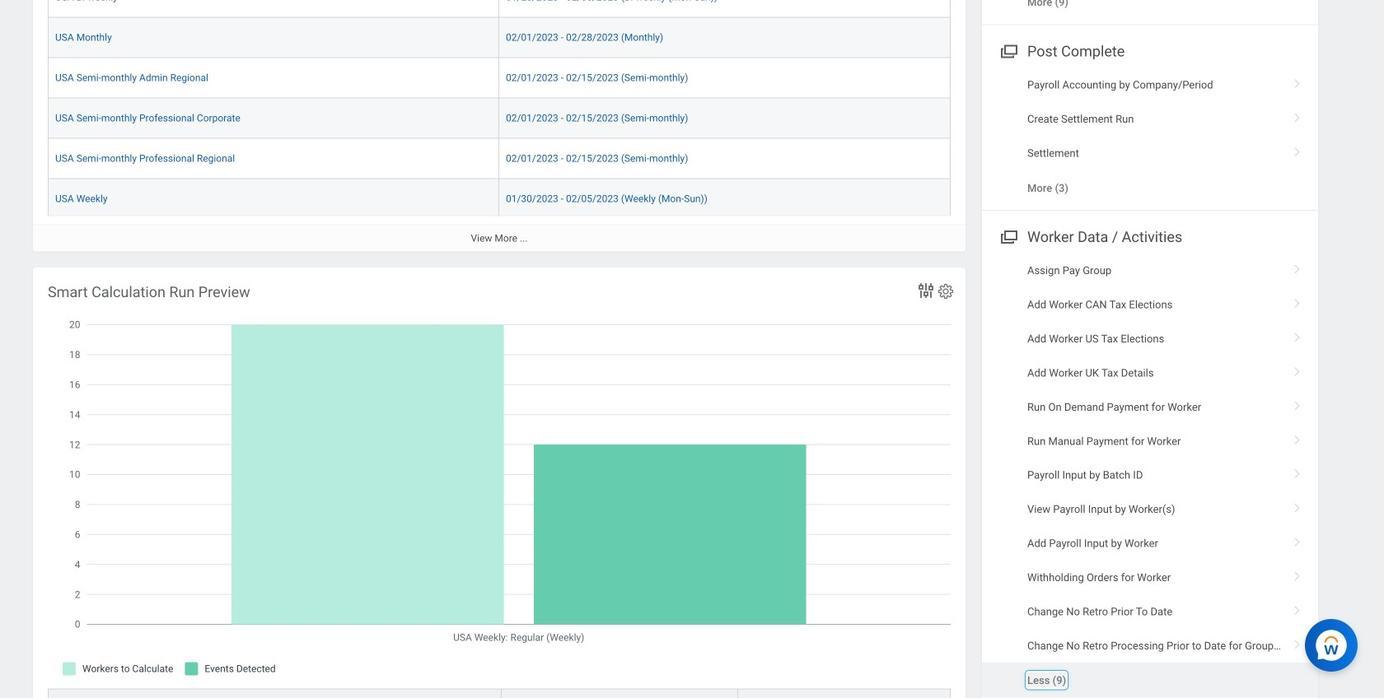 Task type: locate. For each thing, give the bounding box(es) containing it.
2 chevron right image from the top
[[1288, 464, 1309, 480]]

7 row from the top
[[48, 689, 951, 699]]

8 chevron right image from the top
[[1288, 430, 1309, 446]]

11 chevron right image from the top
[[1288, 634, 1309, 651]]

5 row from the top
[[48, 139, 951, 179]]

5 chevron right image from the top
[[1288, 327, 1309, 344]]

1 chevron right image from the top
[[1288, 259, 1309, 275]]

10 chevron right image from the top
[[1288, 532, 1309, 549]]

1 vertical spatial list
[[983, 254, 1319, 699]]

3 chevron right image from the top
[[1288, 566, 1309, 583]]

configure and view chart data image
[[917, 281, 936, 301]]

row
[[48, 0, 951, 18], [48, 18, 951, 58], [48, 58, 951, 98], [48, 98, 951, 139], [48, 139, 951, 179], [48, 179, 951, 220], [48, 689, 951, 699]]

chevron right image
[[1288, 73, 1309, 89], [1288, 107, 1309, 124], [1288, 141, 1309, 158], [1288, 293, 1309, 310], [1288, 327, 1309, 344], [1288, 361, 1309, 378], [1288, 396, 1309, 412], [1288, 430, 1309, 446], [1288, 498, 1309, 514], [1288, 532, 1309, 549], [1288, 634, 1309, 651]]

2 chevron right image from the top
[[1288, 107, 1309, 124]]

0 vertical spatial list
[[983, 68, 1319, 205]]

6 chevron right image from the top
[[1288, 361, 1309, 378]]

list item
[[983, 664, 1319, 699]]

2 list from the top
[[983, 254, 1319, 699]]

chevron right image
[[1288, 259, 1309, 275], [1288, 464, 1309, 480], [1288, 566, 1309, 583], [1288, 600, 1309, 617]]

list
[[983, 68, 1319, 205], [983, 254, 1319, 699]]

menu group image
[[997, 225, 1020, 247]]

1 list from the top
[[983, 68, 1319, 205]]

smart calculation run preview element
[[33, 268, 966, 699]]



Task type: vqa. For each thing, say whether or not it's contained in the screenshot.
seventh row from the top of the page
yes



Task type: describe. For each thing, give the bounding box(es) containing it.
1 chevron right image from the top
[[1288, 73, 1309, 89]]

list for menu group icon
[[983, 68, 1319, 205]]

2 row from the top
[[48, 18, 951, 58]]

9 chevron right image from the top
[[1288, 498, 1309, 514]]

4 chevron right image from the top
[[1288, 293, 1309, 310]]

7 chevron right image from the top
[[1288, 396, 1309, 412]]

4 row from the top
[[48, 98, 951, 139]]

1 row from the top
[[48, 0, 951, 18]]

list for menu group image
[[983, 254, 1319, 699]]

menu group image
[[997, 39, 1020, 61]]

3 row from the top
[[48, 58, 951, 98]]

configure smart calculation run preview image
[[937, 283, 955, 301]]

4 chevron right image from the top
[[1288, 600, 1309, 617]]

3 chevron right image from the top
[[1288, 141, 1309, 158]]

regular payroll processing element
[[33, 0, 966, 252]]

row inside 'smart calculation run preview' element
[[48, 689, 951, 699]]

6 row from the top
[[48, 179, 951, 220]]



